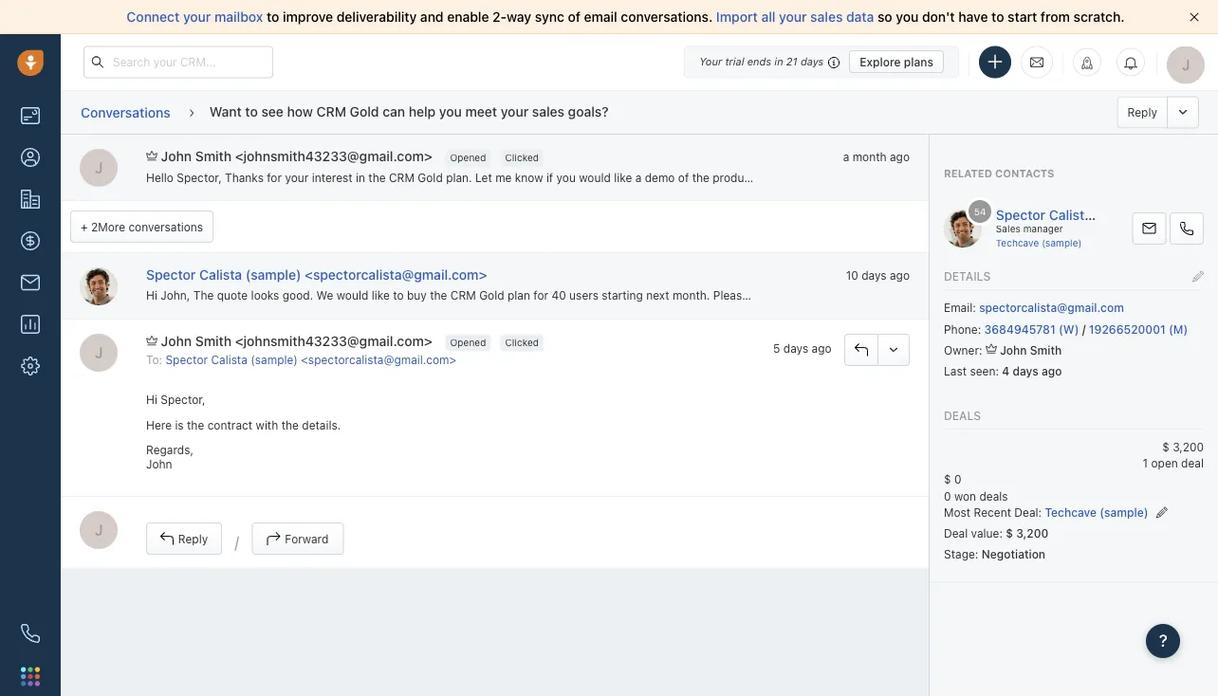 Task type: vqa. For each thing, say whether or not it's contained in the screenshot.
Contacts
yes



Task type: locate. For each thing, give the bounding box(es) containing it.
0 vertical spatial reply button
[[1118, 96, 1167, 129]]

sales left goals?
[[532, 103, 565, 119]]

day
[[1028, 171, 1048, 185]]

0 vertical spatial opened
[[450, 152, 486, 163]]

1 horizontal spatial techcave
[[1045, 506, 1097, 519]]

1 vertical spatial sales
[[532, 103, 565, 119]]

of
[[568, 9, 581, 25], [678, 171, 689, 185]]

regards, down is
[[146, 444, 194, 457]]

0 vertical spatial 3,200
[[1173, 441, 1204, 454]]

0 vertical spatial gold
[[350, 103, 379, 119]]

ago
[[890, 150, 910, 164], [890, 269, 910, 282], [812, 342, 832, 356], [1042, 365, 1062, 378]]

plans
[[904, 55, 934, 68]]

/ right (w)
[[1083, 323, 1086, 336]]

1 horizontal spatial regards,
[[1090, 171, 1138, 185]]

clicked down plan
[[505, 337, 539, 348]]

sales
[[811, 9, 843, 25], [532, 103, 565, 119]]

clicked up the know
[[505, 152, 539, 163]]

0 horizontal spatial gold
[[350, 103, 379, 119]]

me right let
[[496, 171, 512, 185]]

contract down 10
[[821, 289, 867, 302]]

<spectorcalista@gmail.com>
[[305, 267, 487, 283], [301, 353, 456, 366]]

: up seen: in the right of the page
[[979, 344, 983, 357]]

spector calista (sample) <spectorcalista@gmail.com> link up the 'we'
[[146, 267, 487, 283]]

0 vertical spatial <johnsmith43233@gmail.com>
[[235, 149, 433, 164]]

john inside regards, john
[[146, 457, 172, 471]]

0 horizontal spatial 3,200
[[1017, 527, 1049, 540]]

54
[[974, 206, 986, 217]]

0 vertical spatial like
[[614, 171, 632, 185]]

deal right recent
[[1015, 506, 1039, 519]]

looks
[[251, 289, 279, 302]]

smith down (w)
[[1030, 344, 1062, 357]]

1 horizontal spatial crm
[[389, 171, 415, 185]]

send email image
[[1031, 54, 1044, 70]]

the right with
[[282, 419, 299, 432]]

1 horizontal spatial $
[[1006, 527, 1014, 540]]

/ left forward button
[[235, 534, 239, 552]]

sales left the data
[[811, 9, 843, 25]]

0 vertical spatial clicked
[[505, 152, 539, 163]]

spector for spector calista (sample) sales manager techcave (sample)
[[996, 207, 1046, 223]]

details down 10 days ago
[[870, 289, 905, 302]]

1 horizontal spatial for
[[534, 289, 549, 302]]

techcave
[[996, 237, 1039, 248], [1045, 506, 1097, 519]]

0 horizontal spatial reply button
[[146, 523, 222, 555]]

your
[[700, 56, 722, 68]]

connect
[[127, 9, 180, 25]]

1 vertical spatial regards,
[[146, 444, 194, 457]]

0 vertical spatial $
[[1163, 441, 1170, 454]]

hi john, the quote looks good. we would like to buy the crm gold plan for 40 users starting next month. please send me the contract details to run it by the management before we close this. regards
[[146, 289, 1219, 302]]

0 vertical spatial /
[[1083, 323, 1086, 336]]

open
[[1152, 457, 1178, 470]]

0 up won
[[955, 473, 962, 487]]

spector, for hello
[[177, 171, 222, 185]]

owner :
[[944, 344, 983, 357]]

calista up "quote"
[[199, 267, 242, 283]]

ago right 10
[[890, 269, 910, 282]]

in left 21 in the right of the page
[[775, 56, 784, 68]]

3,200 inside 'deal value : $ 3,200 stage : negotiation'
[[1017, 527, 1049, 540]]

spector, for hi
[[161, 393, 206, 407]]

clicked
[[505, 152, 539, 163], [505, 337, 539, 348]]

0 horizontal spatial regards,
[[146, 444, 194, 457]]

3,200 up deal
[[1173, 441, 1204, 454]]

spector inside spector calista (sample) sales manager techcave (sample)
[[996, 207, 1046, 223]]

a left 'good'
[[988, 171, 995, 185]]

<johnsmith43233@gmail.com>
[[235, 149, 433, 164], [235, 334, 433, 349]]

0 left won
[[944, 490, 951, 503]]

0 vertical spatial me
[[496, 171, 512, 185]]

contract
[[821, 289, 867, 302], [208, 419, 253, 432]]

1 vertical spatial help
[[772, 171, 795, 185]]

3684945781
[[985, 323, 1056, 336]]

conversations
[[81, 104, 171, 120]]

calista for sales
[[1049, 207, 1092, 223]]

(sample)
[[1096, 207, 1151, 223], [1042, 237, 1082, 248], [246, 267, 301, 283], [251, 353, 298, 366], [1100, 506, 1149, 519]]

3,200
[[1173, 441, 1204, 454], [1017, 527, 1049, 540]]

1 vertical spatial techcave
[[1045, 506, 1097, 519]]

data
[[847, 9, 874, 25]]

1 clicked from the top
[[505, 152, 539, 163]]

crm left the plan.
[[389, 171, 415, 185]]

0 horizontal spatial reply
[[178, 533, 208, 546]]

send
[[752, 289, 778, 302]]

plan
[[508, 289, 530, 302]]

in right interest
[[356, 171, 365, 185]]

contacts
[[995, 167, 1055, 180]]

2 hi from the top
[[146, 393, 157, 407]]

1 john smith <johnsmith43233@gmail.com> from the top
[[161, 149, 433, 164]]

spector for spector calista (sample) <spectorcalista@gmail.com>
[[146, 267, 196, 283]]

1 vertical spatial calista
[[199, 267, 242, 283]]

10 days ago
[[846, 269, 910, 282]]

2 horizontal spatial a
[[988, 171, 995, 185]]

:
[[973, 301, 976, 315], [978, 323, 981, 336], [979, 344, 983, 357], [159, 353, 162, 366], [1039, 506, 1042, 519], [1000, 527, 1003, 540], [975, 548, 979, 561]]

: up owner :
[[978, 323, 981, 336]]

1 vertical spatial spector
[[146, 267, 196, 283]]

1 horizontal spatial 3,200
[[1173, 441, 1204, 454]]

+
[[81, 220, 88, 233]]

1 vertical spatial would
[[337, 289, 369, 302]]

conversations
[[128, 220, 203, 233]]

1 vertical spatial <spectorcalista@gmail.com>
[[301, 353, 456, 366]]

help right can
[[409, 103, 436, 119]]

for right thanks
[[267, 171, 282, 185]]

$ inside 'deal value : $ 3,200 stage : negotiation'
[[1006, 527, 1014, 540]]

0 horizontal spatial crm
[[317, 103, 346, 119]]

0 horizontal spatial for
[[267, 171, 282, 185]]

1 vertical spatial clicked
[[505, 337, 539, 348]]

the left product
[[692, 171, 710, 185]]

1 vertical spatial hi
[[146, 393, 157, 407]]

connect your mailbox to improve deliverability and enable 2-way sync of email conversations. import all your sales data so you don't have to start from scratch.
[[127, 9, 1125, 25]]

ago for a month ago
[[890, 150, 910, 164]]

explore plans link
[[850, 50, 944, 73]]

last
[[944, 365, 967, 378]]

2 vertical spatial crm
[[451, 289, 476, 302]]

1 vertical spatial for
[[534, 289, 549, 302]]

gold
[[350, 103, 379, 119], [418, 171, 443, 185], [479, 289, 504, 302]]

email
[[944, 301, 973, 315]]

hi up here
[[146, 393, 157, 407]]

0 vertical spatial contract
[[821, 289, 867, 302]]

<spectorcalista@gmail.com> up buy
[[305, 267, 487, 283]]

techcave down sales
[[996, 237, 1039, 248]]

techcave (sample) link down $ 3,200 1 open deal $ 0 0 won deals
[[1045, 506, 1152, 519]]

contract left with
[[208, 419, 253, 432]]

a left "demo"
[[636, 171, 642, 185]]

1 horizontal spatial like
[[614, 171, 632, 185]]

hello spector, thanks for your interest in the crm gold plan. let me know if you would like a demo of the product to help expedite your evaluation. wish you a good day ahead. regards, john
[[146, 171, 1167, 185]]

reply
[[1128, 106, 1158, 119], [178, 533, 208, 546]]

calista up "manager"
[[1049, 207, 1092, 223]]

can
[[383, 103, 405, 119]]

spector up john,
[[146, 267, 196, 283]]

phone image
[[21, 624, 40, 643]]

2 <johnsmith43233@gmail.com> from the top
[[235, 334, 433, 349]]

0 horizontal spatial like
[[372, 289, 390, 302]]

deal inside 'deal value : $ 3,200 stage : negotiation'
[[944, 527, 968, 540]]

1 horizontal spatial details
[[944, 270, 991, 283]]

john smith <johnsmith43233@gmail.com> up the to : spector calista (sample) <spectorcalista@gmail.com>
[[161, 334, 433, 349]]

to left buy
[[393, 289, 404, 302]]

to
[[267, 9, 279, 25], [992, 9, 1005, 25], [245, 103, 258, 119], [758, 171, 769, 185], [393, 289, 404, 302], [909, 289, 919, 302]]

the right send
[[801, 289, 818, 302]]

and
[[420, 9, 444, 25]]

(w)
[[1059, 323, 1079, 336]]

<johnsmith43233@gmail.com> up interest
[[235, 149, 433, 164]]

0 vertical spatial sales
[[811, 9, 843, 25]]

1 vertical spatial $
[[944, 473, 951, 487]]

hello
[[146, 171, 174, 185]]

1 vertical spatial reply
[[178, 533, 208, 546]]

know
[[515, 171, 543, 185]]

close image
[[1190, 12, 1200, 22]]

to right 'mailbox'
[[267, 9, 279, 25]]

1 horizontal spatial of
[[678, 171, 689, 185]]

to right product
[[758, 171, 769, 185]]

a left month
[[843, 150, 850, 164]]

gold left plan
[[479, 289, 504, 302]]

john,
[[161, 289, 190, 302]]

0 horizontal spatial 0
[[944, 490, 951, 503]]

improve
[[283, 9, 333, 25]]

to left start
[[992, 9, 1005, 25]]

1 hi from the top
[[146, 289, 157, 302]]

3,200 down most recent deal : techcave (sample)
[[1017, 527, 1049, 540]]

of right sync
[[568, 9, 581, 25]]

0 horizontal spatial /
[[235, 534, 239, 552]]

in
[[775, 56, 784, 68], [356, 171, 365, 185]]

days right 10
[[862, 269, 887, 282]]

recent
[[974, 506, 1012, 519]]

hi
[[146, 289, 157, 302], [146, 393, 157, 407]]

0 vertical spatial techcave
[[996, 237, 1039, 248]]

techcave inside spector calista (sample) sales manager techcave (sample)
[[996, 237, 1039, 248]]

0 horizontal spatial would
[[337, 289, 369, 302]]

2 horizontal spatial gold
[[479, 289, 504, 302]]

1 horizontal spatial /
[[1083, 323, 1086, 336]]

$ up negotiation
[[1006, 527, 1014, 540]]

19266520001
[[1089, 323, 1166, 336]]

1 vertical spatial john smith <johnsmith43233@gmail.com>
[[161, 334, 433, 349]]

(m)
[[1169, 323, 1188, 336]]

2 vertical spatial $
[[1006, 527, 1014, 540]]

for left 40
[[534, 289, 549, 302]]

we
[[317, 289, 334, 302]]

0 horizontal spatial in
[[356, 171, 365, 185]]

the right by
[[970, 289, 987, 302]]

ago up evaluation.
[[890, 150, 910, 164]]

0 vertical spatial calista
[[1049, 207, 1092, 223]]

1 horizontal spatial contract
[[821, 289, 867, 302]]

crm right buy
[[451, 289, 476, 302]]

0 vertical spatial hi
[[146, 289, 157, 302]]

0 vertical spatial 0
[[955, 473, 962, 487]]

1 vertical spatial details
[[870, 289, 905, 302]]

details up by
[[944, 270, 991, 283]]

1 vertical spatial /
[[235, 534, 239, 552]]

import all your sales data link
[[716, 9, 878, 25]]

<spectorcalista@gmail.com> down buy
[[301, 353, 456, 366]]

1 vertical spatial like
[[372, 289, 390, 302]]

help left expedite
[[772, 171, 795, 185]]

have
[[959, 9, 988, 25]]

3,200 inside $ 3,200 1 open deal $ 0 0 won deals
[[1173, 441, 1204, 454]]

spector calista (sample) <spectorcalista@gmail.com>
[[146, 267, 487, 283]]

1 vertical spatial me
[[781, 289, 798, 302]]

spector right to
[[166, 353, 208, 366]]

0 vertical spatial help
[[409, 103, 436, 119]]

ago right 5
[[812, 342, 832, 356]]

before
[[1063, 289, 1098, 302]]

deal down most
[[944, 527, 968, 540]]

me right send
[[781, 289, 798, 302]]

0 vertical spatial reply
[[1128, 106, 1158, 119]]

1 horizontal spatial in
[[775, 56, 784, 68]]

calista inside spector calista (sample) sales manager techcave (sample)
[[1049, 207, 1092, 223]]

1 vertical spatial 3,200
[[1017, 527, 1049, 540]]

0 vertical spatial techcave (sample) link
[[996, 237, 1082, 248]]

0 vertical spatial for
[[267, 171, 282, 185]]

the right interest
[[369, 171, 386, 185]]

regards, right ahead.
[[1090, 171, 1138, 185]]

enable
[[447, 9, 489, 25]]

regards,
[[1090, 171, 1138, 185], [146, 444, 194, 457]]

techcave (sample) link down "manager"
[[996, 237, 1082, 248]]

0 vertical spatial <spectorcalista@gmail.com>
[[305, 267, 487, 283]]

techcave down $ 3,200 1 open deal $ 0 0 won deals
[[1045, 506, 1097, 519]]

john down here
[[146, 457, 172, 471]]

0 horizontal spatial techcave
[[996, 237, 1039, 248]]

of right "demo"
[[678, 171, 689, 185]]

<johnsmith43233@gmail.com> up the to : spector calista (sample) <spectorcalista@gmail.com>
[[235, 334, 433, 349]]

menu item
[[1152, 506, 1168, 519]]

hi left john,
[[146, 289, 157, 302]]

1 horizontal spatial reply
[[1128, 106, 1158, 119]]

spector
[[996, 207, 1046, 223], [146, 267, 196, 283], [166, 353, 208, 366]]

import
[[716, 9, 758, 25]]

days
[[801, 56, 824, 68], [862, 269, 887, 282], [784, 342, 809, 356], [1013, 365, 1039, 378]]

spector, right hello
[[177, 171, 222, 185]]

gold left the plan.
[[418, 171, 443, 185]]

$ up the open
[[1163, 441, 1170, 454]]

1 vertical spatial deal
[[944, 527, 968, 540]]

1 horizontal spatial would
[[579, 171, 611, 185]]

1 vertical spatial spector,
[[161, 393, 206, 407]]

0 vertical spatial crm
[[317, 103, 346, 119]]

interest
[[312, 171, 353, 185]]

2 horizontal spatial $
[[1163, 441, 1170, 454]]

1 vertical spatial <johnsmith43233@gmail.com>
[[235, 334, 433, 349]]

spector,
[[177, 171, 222, 185], [161, 393, 206, 407]]

2 john smith <johnsmith43233@gmail.com> from the top
[[161, 334, 433, 349]]

techcave (sample) link
[[996, 237, 1082, 248], [1045, 506, 1152, 519]]

spector calista (sample) sales manager techcave (sample)
[[996, 207, 1151, 248]]

reply button
[[1118, 96, 1167, 129], [146, 523, 222, 555]]

2 opened from the top
[[450, 337, 486, 348]]

1 horizontal spatial gold
[[418, 171, 443, 185]]

spector, up is
[[161, 393, 206, 407]]

0 vertical spatial spector
[[996, 207, 1046, 223]]

to left see
[[245, 103, 258, 119]]

2 horizontal spatial crm
[[451, 289, 476, 302]]



Task type: describe. For each thing, give the bounding box(es) containing it.
1 horizontal spatial a
[[843, 150, 850, 164]]

owner
[[944, 344, 979, 357]]

2 vertical spatial gold
[[479, 289, 504, 302]]

0 vertical spatial spector calista (sample) <spectorcalista@gmail.com> link
[[146, 267, 487, 283]]

freshworks switcher image
[[21, 667, 40, 686]]

1 vertical spatial gold
[[418, 171, 443, 185]]

buy
[[407, 289, 427, 302]]

1
[[1143, 457, 1148, 470]]

Search your CRM... text field
[[84, 46, 273, 78]]

0 horizontal spatial help
[[409, 103, 436, 119]]

ago down john smith
[[1042, 365, 1062, 378]]

is
[[175, 419, 184, 432]]

want to see how crm gold can help you meet your sales goals?
[[209, 103, 609, 119]]

see
[[261, 103, 284, 119]]

0 vertical spatial regards,
[[1090, 171, 1138, 185]]

/ inside email : spectorcalista@gmail.com phone : 3684945781 (w) / 19266520001 (m)
[[1083, 323, 1086, 336]]

seen:
[[970, 365, 999, 378]]

john up hello
[[161, 149, 192, 164]]

1 horizontal spatial deal
[[1015, 506, 1039, 519]]

don't
[[922, 9, 955, 25]]

1 horizontal spatial reply button
[[1118, 96, 1167, 129]]

meet
[[466, 103, 497, 119]]

days right '4'
[[1013, 365, 1039, 378]]

john smith
[[1000, 344, 1062, 357]]

0 horizontal spatial sales
[[532, 103, 565, 119]]

1 vertical spatial in
[[356, 171, 365, 185]]

1 opened from the top
[[450, 152, 486, 163]]

good
[[998, 171, 1025, 185]]

: right recent
[[1039, 506, 1042, 519]]

here
[[146, 419, 172, 432]]

2 clicked from the top
[[505, 337, 539, 348]]

1 vertical spatial reply button
[[146, 523, 222, 555]]

demo
[[645, 171, 675, 185]]

you left meet
[[439, 103, 462, 119]]

deals
[[980, 490, 1008, 503]]

2 vertical spatial spector
[[166, 353, 208, 366]]

1 horizontal spatial 0
[[955, 473, 962, 487]]

days right 5
[[784, 342, 809, 356]]

quote
[[217, 289, 248, 302]]

1 vertical spatial 0
[[944, 490, 951, 503]]

(sample) up close
[[1096, 207, 1151, 223]]

you right 'so'
[[896, 9, 919, 25]]

(sample) up looks
[[246, 267, 301, 283]]

most recent deal : techcave (sample)
[[944, 506, 1149, 519]]

negotiation
[[982, 548, 1046, 561]]

days right 21 in the right of the page
[[801, 56, 824, 68]]

ago for 5 days ago
[[812, 342, 832, 356]]

+ 2more conversations
[[81, 220, 203, 233]]

last seen: 4 days ago
[[944, 365, 1062, 378]]

month.
[[673, 289, 710, 302]]

next
[[647, 289, 670, 302]]

email : spectorcalista@gmail.com phone : 3684945781 (w) / 19266520001 (m)
[[944, 301, 1188, 336]]

1 vertical spatial crm
[[389, 171, 415, 185]]

regards
[[1177, 289, 1219, 302]]

calista for <spectorcalista@gmail.com>
[[199, 267, 242, 283]]

expedite
[[799, 171, 845, 185]]

1 horizontal spatial sales
[[811, 9, 843, 25]]

your right meet
[[501, 103, 529, 119]]

thanks
[[225, 171, 264, 185]]

what's new image
[[1081, 56, 1094, 70]]

way
[[507, 9, 532, 25]]

40
[[552, 289, 566, 302]]

1 vertical spatial techcave (sample) link
[[1045, 506, 1152, 519]]

(sample) down "manager"
[[1042, 237, 1082, 248]]

with
[[256, 419, 278, 432]]

0 vertical spatial in
[[775, 56, 784, 68]]

21
[[787, 56, 798, 68]]

value
[[971, 527, 1000, 540]]

smith down the
[[195, 334, 232, 349]]

smith up thanks
[[195, 149, 232, 164]]

edit image
[[1193, 270, 1204, 283]]

10
[[846, 269, 859, 282]]

1 horizontal spatial help
[[772, 171, 795, 185]]

0 horizontal spatial a
[[636, 171, 642, 185]]

(sample) down looks
[[251, 353, 298, 366]]

1 vertical spatial of
[[678, 171, 689, 185]]

sales
[[996, 223, 1021, 234]]

it
[[943, 289, 950, 302]]

2more
[[91, 220, 125, 233]]

john down john,
[[161, 334, 192, 349]]

the
[[193, 289, 214, 302]]

explore plans
[[860, 55, 934, 68]]

deal value : $ 3,200 stage : negotiation
[[944, 527, 1049, 561]]

spector calista (sample) link
[[996, 207, 1151, 223]]

john down 3684945781
[[1000, 344, 1027, 357]]

from
[[1041, 9, 1070, 25]]

4
[[1002, 365, 1010, 378]]

: up the hi spector,
[[159, 353, 162, 366]]

0 horizontal spatial me
[[496, 171, 512, 185]]

you right the wish
[[966, 171, 985, 185]]

0 vertical spatial would
[[579, 171, 611, 185]]

scratch.
[[1074, 9, 1125, 25]]

plan.
[[446, 171, 472, 185]]

so
[[878, 9, 893, 25]]

starting
[[602, 289, 643, 302]]

2-
[[493, 9, 507, 25]]

month
[[853, 150, 887, 164]]

54 button
[[944, 197, 995, 248]]

(sample) down 1
[[1100, 506, 1149, 519]]

spectorcalista@gmail.com
[[980, 301, 1124, 315]]

your right all
[[779, 9, 807, 25]]

here is the contract with the details.
[[146, 419, 341, 432]]

your left 'mailbox'
[[183, 9, 211, 25]]

users
[[569, 289, 599, 302]]

if
[[547, 171, 553, 185]]

ago for 10 days ago
[[890, 269, 910, 282]]

related contacts
[[944, 167, 1055, 180]]

won
[[955, 490, 977, 503]]

john right ahead.
[[1141, 171, 1167, 185]]

all
[[762, 9, 776, 25]]

hi for hi spector,
[[146, 393, 157, 407]]

a month ago
[[843, 150, 910, 164]]

1 horizontal spatial me
[[781, 289, 798, 302]]

please
[[713, 289, 749, 302]]

close
[[1120, 289, 1148, 302]]

hi for hi john, the quote looks good. we would like to buy the crm gold plan for 40 users starting next month. please send me the contract details to run it by the management before we close this. regards
[[146, 289, 157, 302]]

5
[[773, 342, 781, 356]]

forward
[[285, 533, 329, 546]]

how
[[287, 103, 313, 119]]

0 horizontal spatial details
[[870, 289, 905, 302]]

forward button
[[252, 523, 344, 555]]

the right is
[[187, 419, 204, 432]]

+ 2more conversations button
[[70, 211, 214, 243]]

hi spector,
[[146, 393, 206, 407]]

run
[[923, 289, 940, 302]]

wish
[[936, 171, 963, 185]]

$ 3,200 1 open deal $ 0 0 won deals
[[944, 441, 1204, 503]]

evaluation.
[[875, 171, 933, 185]]

want
[[209, 103, 242, 119]]

: down recent
[[1000, 527, 1003, 540]]

1 <johnsmith43233@gmail.com> from the top
[[235, 149, 433, 164]]

5 days ago
[[773, 342, 832, 356]]

you right the if
[[557, 171, 576, 185]]

the right buy
[[430, 289, 447, 302]]

phone element
[[11, 615, 49, 653]]

0 vertical spatial details
[[944, 270, 991, 283]]

ahead.
[[1051, 171, 1087, 185]]

this.
[[1151, 289, 1174, 302]]

your left interest
[[285, 171, 309, 185]]

: down value
[[975, 548, 979, 561]]

goals?
[[568, 103, 609, 119]]

phone
[[944, 323, 978, 336]]

your down month
[[848, 171, 871, 185]]

details.
[[302, 419, 341, 432]]

1 vertical spatial contract
[[208, 419, 253, 432]]

1 vertical spatial spector calista (sample) <spectorcalista@gmail.com> link
[[166, 353, 456, 366]]

we
[[1101, 289, 1116, 302]]

0 vertical spatial of
[[568, 9, 581, 25]]

: right by
[[973, 301, 976, 315]]

manager
[[1024, 223, 1064, 234]]

2 vertical spatial calista
[[211, 353, 248, 366]]

to
[[146, 353, 159, 366]]

deal
[[1182, 457, 1204, 470]]

0 horizontal spatial $
[[944, 473, 951, 487]]

to left run
[[909, 289, 919, 302]]



